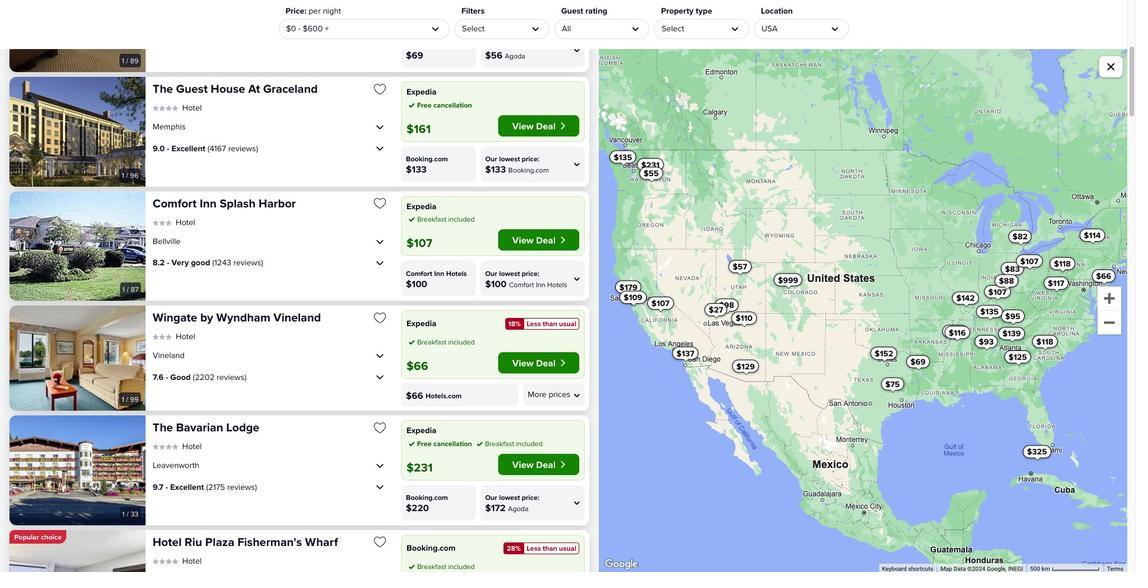 Task type: vqa. For each thing, say whether or not it's contained in the screenshot.


Task type: describe. For each thing, give the bounding box(es) containing it.
$100 for comfort inn hotels $100
[[406, 278, 427, 289]]

$600
[[303, 24, 323, 33]]

$129 button
[[732, 360, 759, 373]]

1 for the guest house at graceland
[[122, 171, 124, 179]]

/ for wingate by wyndham vineland
[[126, 396, 128, 404]]

view for $161
[[512, 120, 534, 131]]

agoda for $69
[[505, 52, 525, 59]]

view deal for $231
[[512, 460, 556, 470]]

(4167
[[208, 144, 226, 153]]

booking.com $69
[[406, 41, 448, 60]]

price: inside our lowest price: $56 agoda
[[522, 41, 540, 48]]

hotel button for inn
[[153, 218, 195, 228]]

$93
[[979, 337, 994, 347]]

$0
[[286, 24, 296, 33]]

breakfast included button for comfort inn splash harbor
[[407, 214, 475, 225]]

expedia for $231
[[407, 426, 437, 436]]

(1243
[[212, 258, 231, 268]]

$110 button
[[731, 312, 757, 325]]

1 left 89
[[122, 57, 124, 65]]

0 vertical spatial $118 button
[[1050, 257, 1075, 270]]

$56
[[485, 49, 503, 60]]

$152
[[875, 349, 893, 358]]

$93 button
[[975, 335, 998, 348]]

our lowest price: $56 agoda
[[485, 41, 540, 60]]

$231 button
[[637, 158, 664, 171]]

usual for hotel riu plaza fisherman's wharf
[[559, 545, 576, 552]]

memphis button
[[153, 118, 387, 137]]

more prices button
[[523, 384, 585, 407]]

9.0
[[153, 144, 165, 153]]

good
[[191, 258, 210, 268]]

$27
[[709, 305, 723, 315]]

$55
[[643, 169, 659, 178]]

33
[[131, 510, 138, 518]]

$137 button
[[672, 347, 698, 360]]

1 free cancellation button from the top
[[407, 100, 472, 110]]

1 for the bavarian lodge
[[122, 510, 125, 518]]

wharf
[[305, 536, 338, 549]]

hotel riu plaza fisherman's wharf button
[[153, 535, 363, 550]]

$57 button
[[728, 260, 751, 273]]

$107 up comfort inn hotels $100
[[407, 237, 432, 250]]

18% less than usual
[[508, 320, 576, 328]]

type
[[696, 6, 712, 15]]

$109
[[624, 293, 642, 302]]

$110
[[735, 314, 752, 323]]

rating
[[586, 6, 607, 15]]

breakfast for comfort inn splash harbor
[[417, 215, 446, 223]]

- for comfort inn splash harbor
[[167, 258, 169, 268]]

/ for the guest house at graceland
[[126, 171, 128, 179]]

our inside our lowest price: $56 agoda
[[485, 41, 497, 48]]

0 vertical spatial $135 button
[[609, 150, 636, 163]]

9.7
[[153, 483, 163, 492]]

$69 inside button
[[910, 357, 925, 367]]

$98
[[719, 301, 734, 310]]

booking.com inside the our lowest price: $133 booking.com
[[508, 166, 549, 174]]

99
[[130, 396, 138, 404]]

/ for the bavarian lodge
[[126, 510, 129, 518]]

1 / 96
[[122, 171, 138, 179]]

1 / 89
[[122, 57, 138, 65]]

more prices
[[528, 390, 571, 400]]

free for first free cancellation button from the top of the page
[[417, 101, 432, 109]]

view deal for $66
[[512, 358, 556, 369]]

breakfast included button for hotel riu plaza fisherman's wharf
[[407, 562, 475, 573]]

view deal button for $107
[[498, 230, 579, 251]]

$161 inside button
[[946, 327, 963, 336]]

more
[[528, 390, 547, 400]]

choice
[[41, 534, 62, 541]]

property type
[[661, 6, 712, 15]]

free cancellation for first free cancellation button from the bottom
[[417, 440, 472, 448]]

select for property type
[[662, 24, 684, 33]]

$69 button
[[906, 355, 930, 368]]

less for hotel riu plaza fisherman's wharf
[[527, 545, 541, 552]]

$325 button
[[1023, 446, 1051, 459]]

popular choice
[[14, 534, 62, 541]]

$231 inside button
[[641, 160, 659, 169]]

2 horizontal spatial $107 button
[[1016, 255, 1042, 268]]

leavenworth
[[153, 461, 199, 471]]

$75
[[885, 380, 900, 389]]

our for $161
[[485, 155, 497, 163]]

$152 $129
[[736, 349, 893, 371]]

(2202
[[193, 373, 215, 382]]

select for filters
[[462, 24, 485, 33]]

excellent for bavarian
[[170, 483, 204, 492]]

$179 button
[[615, 281, 641, 294]]

comfort inn splash harbor
[[153, 197, 296, 210]]

price: for $161
[[522, 155, 540, 163]]

less for wingate by wyndham vineland
[[527, 320, 541, 328]]

lodge
[[226, 421, 259, 434]]

inn for splash
[[200, 197, 217, 210]]

1 horizontal spatial $135
[[980, 307, 999, 316]]

$125
[[1008, 352, 1027, 362]]

$83 button
[[1001, 262, 1024, 275]]

deal for $161
[[536, 120, 556, 131]]

harbor
[[259, 197, 296, 210]]

$0 - $600 +
[[286, 24, 329, 33]]

$129
[[736, 362, 755, 371]]

hotels inside our lowest price: $100 comfort inn hotels
[[547, 281, 567, 289]]

0 horizontal spatial $135
[[614, 152, 632, 162]]

9.0 - excellent (4167 reviews)
[[153, 144, 258, 153]]

view deal button for $66
[[498, 353, 579, 374]]

hotel for guest
[[182, 103, 202, 113]]

lowest for $107
[[499, 270, 520, 277]]

hotels.com
[[426, 392, 462, 400]]

$117
[[1048, 279, 1064, 288]]

1 / 87
[[122, 286, 138, 294]]

bavarian
[[176, 421, 223, 434]]

price: for $107
[[522, 270, 540, 277]]

5 hotel button from the top
[[153, 557, 202, 567]]

at
[[248, 82, 260, 95]]

the bavarian lodge button
[[153, 421, 363, 436]]

3 expedia from the top
[[407, 319, 437, 328]]

comfort inn splash harbor, (bellville, usa) image
[[9, 191, 146, 301]]

$109 button
[[619, 291, 646, 304]]

$66 inside $107 $66
[[1096, 271, 1111, 281]]

booking.com for $172
[[406, 494, 448, 502]]

lowest inside our lowest price: $56 agoda
[[499, 41, 520, 48]]

comfort inn hotels $100
[[406, 270, 467, 289]]

wingate
[[153, 311, 197, 324]]

expedia for $107
[[407, 202, 437, 211]]

google image
[[602, 557, 641, 573]]

cancellation for first free cancellation button from the bottom
[[433, 440, 472, 448]]

$125 button
[[1004, 351, 1031, 364]]

free cancellation for first free cancellation button from the top of the page
[[417, 101, 472, 109]]

than for hotel riu plaza fisherman's wharf
[[543, 545, 557, 552]]

our lowest price: $100 comfort inn hotels
[[485, 270, 567, 289]]

1 / 99
[[122, 396, 138, 404]]

28% less than usual
[[507, 545, 576, 552]]

price:
[[286, 6, 307, 15]]

$999
[[778, 275, 798, 285]]

$152 button
[[870, 347, 897, 360]]

$82 button
[[1008, 230, 1032, 243]]

breakfast included button for wingate by wyndham vineland
[[407, 337, 475, 348]]

$142
[[956, 294, 975, 303]]

guest inside button
[[176, 82, 208, 95]]

riu
[[185, 536, 202, 549]]

leavenworth button
[[153, 457, 387, 476]]

the guest house at graceland, (memphis, usa) image
[[9, 77, 146, 187]]

booking.com $220
[[406, 494, 448, 514]]

per
[[309, 6, 321, 15]]

reviews) for wyndham
[[217, 373, 247, 382]]

eldorado shreveport, (shreveport, usa) image
[[9, 0, 146, 72]]

$107 inside $107 $66
[[1020, 256, 1038, 266]]

bellville button
[[153, 232, 387, 251]]



Task type: locate. For each thing, give the bounding box(es) containing it.
1 vertical spatial usual
[[559, 545, 576, 552]]

$135 left $231 button at the right top of page
[[614, 152, 632, 162]]

0 horizontal spatial comfort
[[153, 197, 197, 210]]

1 price: from the top
[[522, 41, 540, 48]]

1 view deal from the top
[[512, 120, 556, 131]]

view deal up our lowest price: $172 agoda
[[512, 460, 556, 470]]

$118 button up the '$117' 'button' at the right
[[1050, 257, 1075, 270]]

1 our from the top
[[485, 41, 497, 48]]

$161 left $93 button
[[946, 327, 963, 336]]

hotel for by
[[176, 332, 195, 342]]

deal up our lowest price: $100 comfort inn hotels
[[536, 235, 556, 246]]

4 our from the top
[[485, 494, 497, 502]]

free cancellation down booking.com $69
[[417, 101, 472, 109]]

0 vertical spatial $66
[[1096, 271, 1111, 281]]

$999 button
[[774, 273, 802, 286]]

1 horizontal spatial select
[[662, 24, 684, 33]]

the inside button
[[153, 82, 173, 95]]

2 horizontal spatial inn
[[536, 281, 545, 289]]

$100 inside comfort inn hotels $100
[[406, 278, 427, 289]]

$107 button right the $109
[[647, 297, 674, 310]]

by
[[200, 311, 213, 324]]

$107 button
[[1016, 255, 1042, 268], [984, 285, 1010, 298], [647, 297, 674, 310]]

comfort inn splash harbor button
[[153, 196, 363, 211]]

view up 'more'
[[512, 358, 534, 369]]

7.6
[[153, 373, 164, 382]]

usual for wingate by wyndham vineland
[[559, 320, 576, 328]]

the bavarian lodge, (leavenworth, usa) image
[[9, 416, 146, 526]]

2 free cancellation button from the top
[[407, 439, 472, 449]]

view deal for $161
[[512, 120, 556, 131]]

0 vertical spatial $135
[[614, 152, 632, 162]]

0 horizontal spatial hotels
[[446, 270, 467, 277]]

$88 button
[[995, 275, 1018, 288]]

0 horizontal spatial $231
[[407, 461, 433, 474]]

2 view deal from the top
[[512, 235, 556, 246]]

1 for comfort inn splash harbor
[[122, 286, 125, 294]]

wyndham
[[216, 311, 270, 324]]

0 vertical spatial excellent
[[171, 144, 205, 153]]

reviews) right (4167
[[228, 144, 258, 153]]

price: inside our lowest price: $100 comfort inn hotels
[[522, 270, 540, 277]]

hotel up memphis
[[182, 103, 202, 113]]

9.7 - excellent (2175 reviews)
[[153, 483, 257, 492]]

hotel button up bellville
[[153, 218, 195, 228]]

deal up more prices
[[536, 358, 556, 369]]

guest left house
[[176, 82, 208, 95]]

$114
[[1084, 230, 1101, 240]]

view for $107
[[512, 235, 534, 246]]

less right 18%
[[527, 320, 541, 328]]

1 $133 from the left
[[406, 164, 427, 175]]

1 left 96
[[122, 171, 124, 179]]

- for the guest house at graceland
[[167, 144, 169, 153]]

hotel left riu
[[153, 536, 182, 549]]

hotel
[[182, 103, 202, 113], [176, 218, 195, 227], [176, 332, 195, 342], [182, 442, 202, 452], [153, 536, 182, 549], [182, 557, 202, 566]]

popular choice button
[[9, 531, 66, 544]]

$98 button
[[715, 299, 738, 312]]

4 price: from the top
[[522, 494, 540, 502]]

view for $66
[[512, 358, 534, 369]]

select down the filters
[[462, 24, 485, 33]]

4 hotel button from the top
[[153, 442, 202, 453]]

usual
[[559, 320, 576, 328], [559, 545, 576, 552]]

1 expedia from the top
[[407, 87, 437, 96]]

the inside button
[[153, 421, 173, 434]]

than right 18%
[[543, 320, 557, 328]]

$69
[[407, 8, 428, 21], [406, 49, 423, 60], [910, 357, 925, 367]]

vineland
[[273, 311, 321, 324], [153, 351, 185, 361]]

0 vertical spatial free cancellation
[[417, 101, 472, 109]]

3 view deal button from the top
[[498, 353, 579, 374]]

$118 for bottommost $118 button
[[1036, 337, 1053, 346]]

excellent
[[171, 144, 205, 153], [170, 483, 204, 492]]

hotel for bavarian
[[182, 442, 202, 452]]

- right 9.0 at the top left
[[167, 144, 169, 153]]

$107 button down "$83"
[[984, 285, 1010, 298]]

$133 inside booking.com $133
[[406, 164, 427, 175]]

2 usual from the top
[[559, 545, 576, 552]]

1 vertical spatial $135
[[980, 307, 999, 316]]

0 vertical spatial $69
[[407, 8, 428, 21]]

deal for $107
[[536, 235, 556, 246]]

view up the our lowest price: $133 booking.com
[[512, 120, 534, 131]]

2 free cancellation from the top
[[417, 440, 472, 448]]

$135 button
[[609, 150, 636, 163], [976, 305, 1003, 318]]

filters
[[461, 6, 485, 15]]

$139
[[1002, 329, 1021, 339]]

3 price: from the top
[[522, 270, 540, 277]]

2 expedia from the top
[[407, 202, 437, 211]]

1 vertical spatial less
[[527, 545, 541, 552]]

$139 button
[[998, 327, 1025, 340]]

expedia for $161
[[407, 87, 437, 96]]

0 vertical spatial $161
[[407, 122, 431, 135]]

2 than from the top
[[543, 545, 557, 552]]

inn for hotels
[[434, 270, 444, 277]]

4 view deal from the top
[[512, 460, 556, 470]]

0 horizontal spatial $135 button
[[609, 150, 636, 163]]

the guest house at graceland button
[[153, 82, 363, 96]]

$325
[[1027, 447, 1047, 457]]

splash
[[220, 197, 256, 210]]

usa
[[762, 24, 778, 33]]

expedia down booking.com $69
[[407, 87, 437, 96]]

$118 right the $139
[[1036, 337, 1053, 346]]

3 our from the top
[[485, 270, 497, 277]]

good
[[170, 373, 191, 382]]

inn inside our lowest price: $100 comfort inn hotels
[[536, 281, 545, 289]]

$179
[[619, 282, 637, 292]]

very
[[172, 258, 189, 268]]

1 $100 from the left
[[406, 278, 427, 289]]

$118 button right the $139
[[1032, 335, 1057, 348]]

select down property
[[662, 24, 684, 33]]

excellent down leavenworth
[[170, 483, 204, 492]]

2 deal from the top
[[536, 235, 556, 246]]

1 horizontal spatial $118
[[1054, 259, 1071, 268]]

2 view from the top
[[512, 235, 534, 246]]

1 left 33
[[122, 510, 125, 518]]

3 view deal from the top
[[512, 358, 556, 369]]

the for the guest house at graceland
[[153, 82, 173, 95]]

our inside the our lowest price: $133 booking.com
[[485, 155, 497, 163]]

plaza
[[205, 536, 234, 549]]

breakfast included for hotel riu plaza fisherman's wharf
[[417, 563, 475, 571]]

1 vertical spatial vineland
[[153, 351, 185, 361]]

1 free cancellation from the top
[[417, 101, 472, 109]]

1 vertical spatial inn
[[434, 270, 444, 277]]

1 vertical spatial free cancellation
[[417, 440, 472, 448]]

view deal up our lowest price: $100 comfort inn hotels
[[512, 235, 556, 246]]

hotel down bavarian
[[182, 442, 202, 452]]

included for comfort inn splash harbor
[[448, 215, 475, 223]]

/ for comfort inn splash harbor
[[127, 286, 129, 294]]

graceland
[[263, 82, 318, 95]]

deal up the our lowest price: $133 booking.com
[[536, 120, 556, 131]]

1 select from the left
[[462, 24, 485, 33]]

$66 left "hotels.com"
[[406, 391, 423, 401]]

free down "hotels.com"
[[417, 440, 432, 448]]

view deal button up 'more'
[[498, 353, 579, 374]]

hotel button for bavarian
[[153, 442, 202, 453]]

than for wingate by wyndham vineland
[[543, 320, 557, 328]]

$161 up booking.com $133
[[407, 122, 431, 135]]

wingate by wyndham vineland
[[153, 311, 321, 324]]

guest rating
[[561, 6, 607, 15]]

the for the bavarian lodge
[[153, 421, 173, 434]]

view for $231
[[512, 460, 534, 470]]

hotel inside 'button'
[[153, 536, 182, 549]]

the left bavarian
[[153, 421, 173, 434]]

usual right 28% at the bottom of the page
[[559, 545, 576, 552]]

1 horizontal spatial $135 button
[[976, 305, 1003, 318]]

1 horizontal spatial hotels
[[547, 281, 567, 289]]

0 horizontal spatial $161
[[407, 122, 431, 135]]

1 vertical spatial hotels
[[547, 281, 567, 289]]

1 less from the top
[[527, 320, 541, 328]]

lowest inside our lowest price: $172 agoda
[[499, 494, 520, 502]]

hotel riu plaza fisherman's wharf
[[153, 536, 338, 549]]

free cancellation down "hotels.com"
[[417, 440, 472, 448]]

4 view from the top
[[512, 460, 534, 470]]

$82
[[1013, 232, 1028, 241]]

$107 $66
[[1020, 256, 1111, 281]]

lowest inside our lowest price: $100 comfort inn hotels
[[499, 270, 520, 277]]

lowest
[[499, 41, 520, 48], [499, 155, 520, 163], [499, 270, 520, 277], [499, 494, 520, 502]]

our inside our lowest price: $172 agoda
[[485, 494, 497, 502]]

hotel down riu
[[182, 557, 202, 566]]

$69 inside booking.com $69
[[406, 49, 423, 60]]

/
[[126, 57, 128, 65], [126, 171, 128, 179], [127, 286, 129, 294], [126, 396, 128, 404], [126, 510, 129, 518]]

1 vertical spatial than
[[543, 545, 557, 552]]

$57
[[733, 262, 747, 271]]

$66 button
[[1092, 270, 1115, 283]]

$135 button left "$95"
[[976, 305, 1003, 318]]

$172
[[485, 503, 506, 514]]

1 deal from the top
[[536, 120, 556, 131]]

1 the from the top
[[153, 82, 173, 95]]

4 view deal button from the top
[[498, 454, 579, 476]]

price: for $231
[[522, 494, 540, 502]]

4 lowest from the top
[[499, 494, 520, 502]]

reviews) for lodge
[[227, 483, 257, 492]]

less right 28% at the bottom of the page
[[527, 545, 541, 552]]

all
[[562, 24, 571, 33]]

expedia down booking.com $133
[[407, 202, 437, 211]]

$118 up the '$117' 'button' at the right
[[1054, 259, 1071, 268]]

3 hotel button from the top
[[153, 332, 195, 343]]

expedia down comfort inn hotels $100
[[407, 319, 437, 328]]

7.6 - good (2202 reviews)
[[153, 373, 247, 382]]

less
[[527, 320, 541, 328], [527, 545, 541, 552]]

4 deal from the top
[[536, 460, 556, 470]]

2 the from the top
[[153, 421, 173, 434]]

1 horizontal spatial $161
[[946, 327, 963, 336]]

$107 down $88 at top
[[988, 287, 1006, 297]]

1 view from the top
[[512, 120, 534, 131]]

1 view deal button from the top
[[498, 115, 579, 136]]

/ left 87
[[127, 286, 129, 294]]

0 vertical spatial free
[[417, 101, 432, 109]]

1 vertical spatial free cancellation button
[[407, 439, 472, 449]]

$231
[[641, 160, 659, 169], [407, 461, 433, 474]]

1 vertical spatial $66
[[407, 360, 428, 373]]

1 vertical spatial guest
[[176, 82, 208, 95]]

view deal up 'more'
[[512, 358, 556, 369]]

lowest inside the our lowest price: $133 booking.com
[[499, 155, 520, 163]]

8.2
[[153, 258, 165, 268]]

comfort inside comfort inn hotels $100
[[406, 270, 432, 277]]

1 left 87
[[122, 286, 125, 294]]

1 for wingate by wyndham vineland
[[122, 396, 124, 404]]

deal up our lowest price: $172 agoda
[[536, 460, 556, 470]]

agoda inside our lowest price: $172 agoda
[[508, 505, 529, 513]]

$135
[[614, 152, 632, 162], [980, 307, 999, 316]]

1 vertical spatial agoda
[[508, 505, 529, 513]]

2 price: from the top
[[522, 155, 540, 163]]

reviews) right (2202
[[217, 373, 247, 382]]

breakfast included for comfort inn splash harbor
[[417, 215, 475, 223]]

0 vertical spatial comfort
[[153, 197, 197, 210]]

breakfast for hotel riu plaza fisherman's wharf
[[417, 563, 446, 571]]

expedia down "hotels.com"
[[407, 426, 437, 436]]

hotel down wingate
[[176, 332, 195, 342]]

comfort inside our lowest price: $100 comfort inn hotels
[[509, 281, 534, 289]]

free down booking.com $69
[[417, 101, 432, 109]]

guest up all
[[561, 6, 583, 15]]

2 vertical spatial inn
[[536, 281, 545, 289]]

1 horizontal spatial $107 button
[[984, 285, 1010, 298]]

inn inside button
[[200, 197, 217, 210]]

0 vertical spatial less
[[527, 320, 541, 328]]

2 cancellation from the top
[[433, 440, 472, 448]]

1 vertical spatial comfort
[[406, 270, 432, 277]]

hotel up bellville
[[176, 218, 195, 227]]

than right 28% at the bottom of the page
[[543, 545, 557, 552]]

0 vertical spatial agoda
[[505, 52, 525, 59]]

$100 inside our lowest price: $100 comfort inn hotels
[[485, 278, 507, 289]]

view deal button for $231
[[498, 454, 579, 476]]

$137
[[676, 349, 694, 358]]

- right $0
[[298, 24, 301, 33]]

free cancellation button down "hotels.com"
[[407, 439, 472, 449]]

1 free from the top
[[417, 101, 432, 109]]

cancellation for first free cancellation button from the top of the page
[[433, 101, 472, 109]]

0 horizontal spatial guest
[[176, 82, 208, 95]]

location
[[761, 6, 793, 15]]

our for $231
[[485, 494, 497, 502]]

hotel button up memphis
[[153, 103, 202, 113]]

lowest for $161
[[499, 155, 520, 163]]

view deal button
[[498, 115, 579, 136], [498, 230, 579, 251], [498, 353, 579, 374], [498, 454, 579, 476]]

excellent for guest
[[171, 144, 205, 153]]

0 vertical spatial hotels
[[446, 270, 467, 277]]

3 deal from the top
[[536, 358, 556, 369]]

2 vertical spatial $69
[[910, 357, 925, 367]]

1 vertical spatial free
[[417, 440, 432, 448]]

3 view from the top
[[512, 358, 534, 369]]

2 $133 from the left
[[485, 164, 506, 175]]

guest
[[561, 6, 583, 15], [176, 82, 208, 95]]

2 $100 from the left
[[485, 278, 507, 289]]

free cancellation
[[417, 101, 472, 109], [417, 440, 472, 448]]

1 vertical spatial the
[[153, 421, 173, 434]]

price: per night
[[286, 6, 341, 15]]

our inside our lowest price: $100 comfort inn hotels
[[485, 270, 497, 277]]

cancellation
[[433, 101, 472, 109], [433, 440, 472, 448]]

2 free from the top
[[417, 440, 432, 448]]

0 horizontal spatial $107 button
[[647, 297, 674, 310]]

$66 up "hotels.com"
[[407, 360, 428, 373]]

96
[[130, 171, 138, 179]]

vineland up "7.6"
[[153, 351, 185, 361]]

hotel button for by
[[153, 332, 195, 343]]

usual right 18%
[[559, 320, 576, 328]]

view deal button for $161
[[498, 115, 579, 136]]

included for hotel riu plaza fisherman's wharf
[[448, 563, 475, 571]]

4 expedia from the top
[[407, 426, 437, 436]]

$66 down $114 'button'
[[1096, 271, 1111, 281]]

reviews) right (1243
[[233, 258, 263, 268]]

2 vertical spatial $66
[[406, 391, 423, 401]]

excellent left (4167
[[171, 144, 205, 153]]

hotel button for guest
[[153, 103, 202, 113]]

view up our lowest price: $172 agoda
[[512, 460, 534, 470]]

view deal button up our lowest price: $100 comfort inn hotels
[[498, 230, 579, 251]]

1 vertical spatial $118 button
[[1032, 335, 1057, 348]]

view up our lowest price: $100 comfort inn hotels
[[512, 235, 534, 246]]

1 hotel button from the top
[[153, 103, 202, 113]]

deal
[[536, 120, 556, 131], [536, 235, 556, 246], [536, 358, 556, 369], [536, 460, 556, 470]]

1 vertical spatial $135 button
[[976, 305, 1003, 318]]

2 less from the top
[[527, 545, 541, 552]]

booking.com for $133
[[406, 155, 448, 163]]

hotel riu plaza fisherman's wharf, (san francisco, usa) image
[[9, 531, 146, 573]]

- right "7.6"
[[166, 373, 168, 382]]

1 horizontal spatial $133
[[485, 164, 506, 175]]

$135 button left $231 button at the right top of page
[[609, 150, 636, 163]]

agoda right $172
[[508, 505, 529, 513]]

1 lowest from the top
[[499, 41, 520, 48]]

1 vertical spatial $231
[[407, 461, 433, 474]]

$27 button
[[704, 303, 727, 316]]

$133 inside the our lowest price: $133 booking.com
[[485, 164, 506, 175]]

agoda for expedia
[[508, 505, 529, 513]]

1 horizontal spatial vineland
[[273, 311, 321, 324]]

deal for $231
[[536, 460, 556, 470]]

2 lowest from the top
[[499, 155, 520, 163]]

0 vertical spatial free cancellation button
[[407, 100, 472, 110]]

$116
[[949, 328, 966, 337]]

hotel for inn
[[176, 218, 195, 227]]

view deal button up our lowest price: $172 agoda
[[498, 454, 579, 476]]

included for wingate by wyndham vineland
[[448, 339, 475, 346]]

0 horizontal spatial select
[[462, 24, 485, 33]]

0 vertical spatial vineland
[[273, 311, 321, 324]]

- right 9.7
[[166, 483, 168, 492]]

vineland up vineland button
[[273, 311, 321, 324]]

- right 8.2
[[167, 258, 169, 268]]

reviews) right (2175
[[227, 483, 257, 492]]

0 horizontal spatial $133
[[406, 164, 427, 175]]

0 vertical spatial the
[[153, 82, 173, 95]]

1 cancellation from the top
[[433, 101, 472, 109]]

0 horizontal spatial $118
[[1036, 337, 1053, 346]]

memphis
[[153, 122, 186, 132]]

0 vertical spatial guest
[[561, 6, 583, 15]]

1 vertical spatial $118
[[1036, 337, 1053, 346]]

0 horizontal spatial vineland
[[153, 351, 185, 361]]

0 horizontal spatial $100
[[406, 278, 427, 289]]

agoda inside our lowest price: $56 agoda
[[505, 52, 525, 59]]

our for $107
[[485, 270, 497, 277]]

1 vertical spatial $69
[[406, 49, 423, 60]]

$107
[[407, 237, 432, 250], [1020, 256, 1038, 266], [988, 287, 1006, 297], [651, 299, 669, 308]]

agoda right $56
[[505, 52, 525, 59]]

view deal up the our lowest price: $133 booking.com
[[512, 120, 556, 131]]

2 vertical spatial comfort
[[509, 281, 534, 289]]

deal for $66
[[536, 358, 556, 369]]

/ left 89
[[126, 57, 128, 65]]

/ left 99
[[126, 396, 128, 404]]

$116 button
[[945, 326, 970, 339]]

2 horizontal spatial comfort
[[509, 281, 534, 289]]

$118 for top $118 button
[[1054, 259, 1071, 268]]

wingate by wyndham vineland, (vineland, usa) image
[[9, 306, 146, 411]]

view deal for $107
[[512, 235, 556, 246]]

2 our from the top
[[485, 155, 497, 163]]

our lowest price: $133 booking.com
[[485, 155, 549, 175]]

price: inside our lowest price: $172 agoda
[[522, 494, 540, 502]]

2 view deal button from the top
[[498, 230, 579, 251]]

agoda
[[505, 52, 525, 59], [508, 505, 529, 513]]

1 vertical spatial excellent
[[170, 483, 204, 492]]

0 vertical spatial inn
[[200, 197, 217, 210]]

price: inside the our lowest price: $133 booking.com
[[522, 155, 540, 163]]

free for first free cancellation button from the bottom
[[417, 440, 432, 448]]

hotel button down wingate
[[153, 332, 195, 343]]

comfort inside button
[[153, 197, 197, 210]]

our lowest price: $172 agoda
[[485, 494, 540, 514]]

$55 button
[[639, 167, 663, 180]]

breakfast included for wingate by wyndham vineland
[[417, 339, 475, 346]]

1 horizontal spatial inn
[[434, 270, 444, 277]]

/ left 33
[[126, 510, 129, 518]]

$135 left $95 button in the bottom of the page
[[980, 307, 999, 316]]

/ left 96
[[126, 171, 128, 179]]

hotel button up leavenworth
[[153, 442, 202, 453]]

the up memphis
[[153, 82, 173, 95]]

$83
[[1005, 264, 1020, 274]]

$107 right "$83"
[[1020, 256, 1038, 266]]

0 horizontal spatial inn
[[200, 197, 217, 210]]

2 select from the left
[[662, 24, 684, 33]]

prices
[[549, 390, 571, 400]]

price:
[[522, 41, 540, 48], [522, 155, 540, 163], [522, 270, 540, 277], [522, 494, 540, 502]]

$107 right the $109
[[651, 299, 669, 308]]

0 vertical spatial cancellation
[[433, 101, 472, 109]]

1 vertical spatial cancellation
[[433, 440, 472, 448]]

- for wingate by wyndham vineland
[[166, 373, 168, 382]]

1 horizontal spatial guest
[[561, 6, 583, 15]]

1 horizontal spatial comfort
[[406, 270, 432, 277]]

hotel button down riu
[[153, 557, 202, 567]]

hotels inside comfort inn hotels $100
[[446, 270, 467, 277]]

wingate by wyndham vineland button
[[153, 311, 363, 326]]

$107 button down $82 "button"
[[1016, 255, 1042, 268]]

1 horizontal spatial $231
[[641, 160, 659, 169]]

3 lowest from the top
[[499, 270, 520, 277]]

$220
[[406, 503, 429, 514]]

$66
[[1096, 271, 1111, 281], [407, 360, 428, 373], [406, 391, 423, 401]]

0 vertical spatial usual
[[559, 320, 576, 328]]

comfort for comfort inn hotels $100
[[406, 270, 432, 277]]

1 than from the top
[[543, 320, 557, 328]]

comfort for comfort inn splash harbor
[[153, 197, 197, 210]]

map region
[[599, 49, 1127, 573]]

reviews) for house
[[228, 144, 258, 153]]

1 usual from the top
[[559, 320, 576, 328]]

$100 for our lowest price: $100 comfort inn hotels
[[485, 278, 507, 289]]

- for the bavarian lodge
[[166, 483, 168, 492]]

1 vertical spatial $161
[[946, 327, 963, 336]]

lowest for $231
[[499, 494, 520, 502]]

+
[[325, 24, 329, 33]]

$117 button
[[1044, 277, 1068, 290]]

8.2 - very good (1243 reviews)
[[153, 258, 263, 268]]

inn inside comfort inn hotels $100
[[434, 270, 444, 277]]

view deal button up the our lowest price: $133 booking.com
[[498, 115, 579, 136]]

0 vertical spatial $118
[[1054, 259, 1071, 268]]

breakfast for wingate by wyndham vineland
[[417, 339, 446, 346]]

0 vertical spatial $231
[[641, 160, 659, 169]]

booking.com $133
[[406, 155, 448, 175]]

booking.com for $56
[[406, 41, 448, 48]]

2 hotel button from the top
[[153, 218, 195, 228]]

0 vertical spatial than
[[543, 320, 557, 328]]

1 left 99
[[122, 396, 124, 404]]

1 horizontal spatial $100
[[485, 278, 507, 289]]

28%
[[507, 545, 521, 552]]

free cancellation button down booking.com $69
[[407, 100, 472, 110]]



